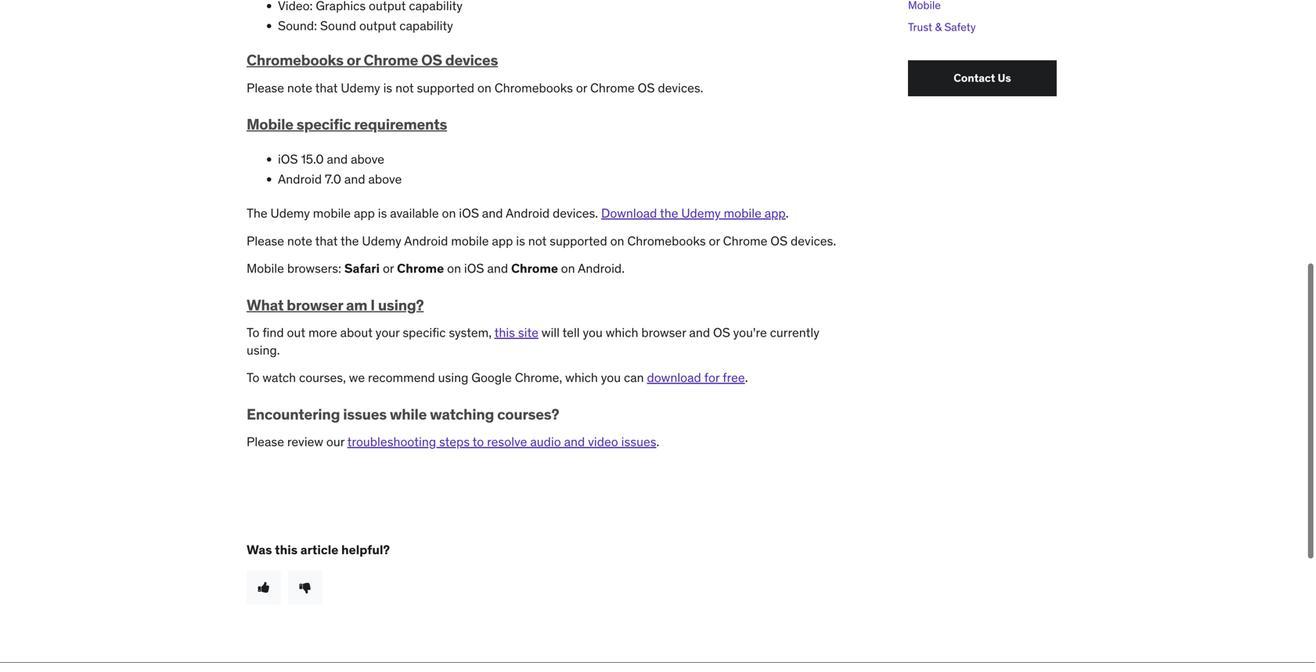 Task type: vqa. For each thing, say whether or not it's contained in the screenshot.
Ios inside the iOS 15.0 and above Android 7.0 and above
yes



Task type: describe. For each thing, give the bounding box(es) containing it.
1 vertical spatial this
[[275, 542, 298, 558]]

on down devices
[[478, 80, 492, 96]]

free
[[723, 370, 745, 386]]

encountering
[[247, 405, 340, 424]]

os inside will tell you which browser and os you're currently using.
[[714, 325, 731, 341]]

tell
[[563, 325, 580, 341]]

am
[[346, 296, 368, 314]]

which inside will tell you which browser and os you're currently using.
[[606, 325, 639, 341]]

sound: sound
[[278, 18, 356, 34]]

audio
[[531, 434, 561, 450]]

2 vertical spatial chromebooks
[[628, 233, 706, 249]]

is for udemy
[[383, 80, 393, 96]]

i
[[371, 296, 375, 314]]

on up system,
[[447, 261, 461, 277]]

please review our troubleshooting steps to resolve audio and video issues .
[[247, 434, 660, 450]]

the
[[247, 205, 268, 221]]

15.0
[[301, 151, 324, 167]]

using
[[438, 370, 469, 386]]

ios 15.0 and above android 7.0 and above
[[278, 151, 402, 187]]

please for please note that udemy is not supported on chromebooks or chrome os devices.
[[247, 80, 284, 96]]

1 vertical spatial you
[[601, 370, 621, 386]]

0 vertical spatial issues
[[343, 405, 387, 424]]

the udemy mobile app is available on ios and android devices. download the udemy mobile app .
[[247, 205, 789, 221]]

please note that udemy is not supported on chromebooks or chrome os devices.
[[247, 80, 704, 96]]

we
[[349, 370, 365, 386]]

1 horizontal spatial chromebooks
[[495, 80, 573, 96]]

site
[[518, 325, 539, 341]]

encountering issues while watching courses?
[[247, 405, 560, 424]]

0 horizontal spatial not
[[396, 80, 414, 96]]

android inside ios 15.0 and above android 7.0 and above
[[278, 171, 322, 187]]

on down download
[[611, 233, 625, 249]]

1 vertical spatial android
[[506, 205, 550, 221]]

watching
[[430, 405, 494, 424]]

contact
[[954, 71, 996, 85]]

to find out more about your specific system, this site
[[247, 325, 539, 341]]

safety
[[945, 20, 976, 34]]

mobile specific requirements
[[247, 115, 447, 134]]

to
[[473, 434, 484, 450]]

1 horizontal spatial mobile
[[451, 233, 489, 249]]

&
[[936, 20, 942, 34]]

1 horizontal spatial not
[[529, 233, 547, 249]]

courses?
[[497, 405, 560, 424]]

browser inside will tell you which browser and os you're currently using.
[[642, 325, 687, 341]]

to watch courses, we recommend using google chrome, which you can download for free .
[[247, 370, 748, 386]]

helpful?
[[341, 542, 390, 558]]

capability
[[400, 18, 453, 34]]

find
[[263, 325, 284, 341]]

for
[[705, 370, 720, 386]]

and inside will tell you which browser and os you're currently using.
[[690, 325, 711, 341]]

and left video
[[564, 434, 585, 450]]

our
[[327, 434, 345, 450]]

1 horizontal spatial supported
[[550, 233, 608, 249]]

us
[[998, 71, 1012, 85]]

devices
[[446, 51, 498, 69]]

and up please note that the udemy android mobile app is not supported on chromebooks or chrome os devices.
[[482, 205, 503, 221]]

browsers:
[[287, 261, 341, 277]]

trust & safety link
[[909, 20, 976, 34]]

contact us button
[[909, 60, 1057, 96]]

available
[[390, 205, 439, 221]]

2 vertical spatial ios
[[464, 261, 485, 277]]

on left android.
[[561, 261, 575, 277]]

what
[[247, 296, 284, 314]]

mobile for mobile specific requirements
[[247, 115, 294, 134]]

2 vertical spatial devices.
[[791, 233, 837, 249]]

will
[[542, 325, 560, 341]]

to for to find out more about your specific system, this site
[[247, 325, 260, 341]]

android.
[[578, 261, 625, 277]]

2 horizontal spatial app
[[765, 205, 786, 221]]

article
[[301, 542, 339, 558]]

system,
[[449, 325, 492, 341]]

recommend
[[368, 370, 435, 386]]



Task type: locate. For each thing, give the bounding box(es) containing it.
or
[[347, 51, 361, 69], [576, 80, 588, 96], [709, 233, 720, 249], [383, 261, 394, 277]]

google
[[472, 370, 512, 386]]

0 vertical spatial browser
[[287, 296, 343, 314]]

0 vertical spatial is
[[383, 80, 393, 96]]

note for udemy
[[287, 80, 313, 96]]

to left watch
[[247, 370, 260, 386]]

which
[[606, 325, 639, 341], [566, 370, 598, 386]]

chromebooks down devices
[[495, 80, 573, 96]]

1 vertical spatial devices.
[[553, 205, 599, 221]]

7.0
[[325, 171, 342, 187]]

that for the
[[315, 233, 338, 249]]

not
[[396, 80, 414, 96], [529, 233, 547, 249]]

udemy
[[341, 80, 380, 96], [271, 205, 310, 221], [682, 205, 721, 221], [362, 233, 402, 249]]

0 horizontal spatial the
[[341, 233, 359, 249]]

about
[[340, 325, 373, 341]]

ios up system,
[[464, 261, 485, 277]]

0 vertical spatial supported
[[417, 80, 475, 96]]

the
[[660, 205, 679, 221], [341, 233, 359, 249]]

using.
[[247, 342, 280, 358]]

1 vertical spatial note
[[287, 233, 313, 249]]

2 vertical spatial please
[[247, 434, 284, 450]]

note
[[287, 80, 313, 96], [287, 233, 313, 249]]

1 vertical spatial ios
[[459, 205, 479, 221]]

0 vertical spatial this
[[495, 325, 515, 341]]

is down the udemy mobile app is available on ios and android devices. download the udemy mobile app .
[[516, 233, 526, 249]]

1 vertical spatial .
[[745, 370, 748, 386]]

your
[[376, 325, 400, 341]]

1 horizontal spatial .
[[745, 370, 748, 386]]

udemy right download
[[682, 205, 721, 221]]

0 vertical spatial specific
[[297, 115, 351, 134]]

1 vertical spatial the
[[341, 233, 359, 249]]

on right 'available'
[[442, 205, 456, 221]]

sound: sound output capability
[[278, 18, 453, 34]]

1 vertical spatial above
[[369, 171, 402, 187]]

1 vertical spatial mobile
[[247, 261, 284, 277]]

that
[[315, 80, 338, 96], [315, 233, 338, 249]]

0 horizontal spatial browser
[[287, 296, 343, 314]]

0 horizontal spatial app
[[354, 205, 375, 221]]

requirements
[[354, 115, 447, 134]]

0 vertical spatial not
[[396, 80, 414, 96]]

1 horizontal spatial specific
[[403, 325, 446, 341]]

above down mobile specific requirements
[[351, 151, 385, 167]]

ios
[[278, 151, 298, 167], [459, 205, 479, 221], [464, 261, 485, 277]]

0 horizontal spatial specific
[[297, 115, 351, 134]]

option group
[[247, 571, 858, 605]]

1 vertical spatial specific
[[403, 325, 446, 341]]

browser up download
[[642, 325, 687, 341]]

0 horizontal spatial devices.
[[553, 205, 599, 221]]

devices.
[[658, 80, 704, 96], [553, 205, 599, 221], [791, 233, 837, 249]]

contact us
[[954, 71, 1012, 85]]

trust
[[909, 20, 933, 34]]

2 vertical spatial is
[[516, 233, 526, 249]]

is left 'available'
[[378, 205, 387, 221]]

2 horizontal spatial devices.
[[791, 233, 837, 249]]

1 vertical spatial not
[[529, 233, 547, 249]]

ios right 'available'
[[459, 205, 479, 221]]

1 vertical spatial is
[[378, 205, 387, 221]]

which up the can
[[606, 325, 639, 341]]

0 horizontal spatial android
[[278, 171, 322, 187]]

2 mobile from the top
[[247, 261, 284, 277]]

0 vertical spatial android
[[278, 171, 322, 187]]

and
[[327, 151, 348, 167], [345, 171, 365, 187], [482, 205, 503, 221], [488, 261, 508, 277], [690, 325, 711, 341], [564, 434, 585, 450]]

0 vertical spatial ios
[[278, 151, 298, 167]]

1 please from the top
[[247, 80, 284, 96]]

the up safari
[[341, 233, 359, 249]]

udemy up safari
[[362, 233, 402, 249]]

you inside will tell you which browser and os you're currently using.
[[583, 325, 603, 341]]

1 vertical spatial supported
[[550, 233, 608, 249]]

2 to from the top
[[247, 370, 260, 386]]

2 horizontal spatial mobile
[[724, 205, 762, 221]]

mobile
[[247, 115, 294, 134], [247, 261, 284, 277]]

1 vertical spatial browser
[[642, 325, 687, 341]]

review
[[287, 434, 324, 450]]

that up the browsers: at the left
[[315, 233, 338, 249]]

0 vertical spatial which
[[606, 325, 639, 341]]

0 horizontal spatial .
[[657, 434, 660, 450]]

udemy down chromebooks or chrome os devices
[[341, 80, 380, 96]]

and right 7.0
[[345, 171, 365, 187]]

0 horizontal spatial this
[[275, 542, 298, 558]]

2 vertical spatial .
[[657, 434, 660, 450]]

note up mobile specific requirements
[[287, 80, 313, 96]]

1 horizontal spatial which
[[606, 325, 639, 341]]

1 horizontal spatial devices.
[[658, 80, 704, 96]]

ios left 15.0
[[278, 151, 298, 167]]

chrome
[[364, 51, 418, 69], [591, 80, 635, 96], [724, 233, 768, 249], [397, 261, 444, 277], [511, 261, 559, 277]]

to for to watch courses, we recommend using google chrome, which you can download for free .
[[247, 370, 260, 386]]

this
[[495, 325, 515, 341], [275, 542, 298, 558]]

0 horizontal spatial chromebooks
[[247, 51, 344, 69]]

note for the
[[287, 233, 313, 249]]

download
[[602, 205, 658, 221]]

0 horizontal spatial issues
[[343, 405, 387, 424]]

download the udemy mobile app link
[[602, 205, 786, 221]]

issues right video
[[622, 434, 657, 450]]

video
[[588, 434, 619, 450]]

3 please from the top
[[247, 434, 284, 450]]

browser up more
[[287, 296, 343, 314]]

mobile browsers: safari or chrome on ios and chrome on android.
[[247, 261, 628, 277]]

1 horizontal spatial issues
[[622, 434, 657, 450]]

this site link
[[495, 325, 539, 341]]

output
[[359, 18, 397, 34]]

1 vertical spatial please
[[247, 233, 284, 249]]

1 vertical spatial issues
[[622, 434, 657, 450]]

trust & safety
[[909, 20, 976, 34]]

0 horizontal spatial supported
[[417, 80, 475, 96]]

1 vertical spatial chromebooks
[[495, 80, 573, 96]]

troubleshooting
[[348, 434, 436, 450]]

out
[[287, 325, 306, 341]]

troubleshooting steps to resolve audio and video issues link
[[348, 434, 657, 450]]

you're
[[734, 325, 767, 341]]

can
[[624, 370, 644, 386]]

issues
[[343, 405, 387, 424], [622, 434, 657, 450]]

and up download for free link
[[690, 325, 711, 341]]

android up please note that the udemy android mobile app is not supported on chromebooks or chrome os devices.
[[506, 205, 550, 221]]

2 vertical spatial android
[[404, 233, 448, 249]]

specific down using?
[[403, 325, 446, 341]]

is
[[383, 80, 393, 96], [378, 205, 387, 221], [516, 233, 526, 249]]

is down chromebooks or chrome os devices
[[383, 80, 393, 96]]

to left find
[[247, 325, 260, 341]]

safari
[[345, 261, 380, 277]]

while
[[390, 405, 427, 424]]

this left 'site'
[[495, 325, 515, 341]]

download
[[647, 370, 702, 386]]

mobile for mobile browsers: safari or chrome on ios and chrome on android.
[[247, 261, 284, 277]]

2 that from the top
[[315, 233, 338, 249]]

was
[[247, 542, 272, 558]]

0 vertical spatial above
[[351, 151, 385, 167]]

1 horizontal spatial android
[[404, 233, 448, 249]]

note up the browsers: at the left
[[287, 233, 313, 249]]

2 horizontal spatial android
[[506, 205, 550, 221]]

1 vertical spatial which
[[566, 370, 598, 386]]

2 note from the top
[[287, 233, 313, 249]]

0 horizontal spatial which
[[566, 370, 598, 386]]

1 horizontal spatial the
[[660, 205, 679, 221]]

and down please note that the udemy android mobile app is not supported on chromebooks or chrome os devices.
[[488, 261, 508, 277]]

will tell you which browser and os you're currently using.
[[247, 325, 820, 358]]

on
[[478, 80, 492, 96], [442, 205, 456, 221], [611, 233, 625, 249], [447, 261, 461, 277], [561, 261, 575, 277]]

chrome,
[[515, 370, 563, 386]]

specific up 15.0
[[297, 115, 351, 134]]

chromebooks or chrome os devices
[[247, 51, 498, 69]]

2 please from the top
[[247, 233, 284, 249]]

and up 7.0
[[327, 151, 348, 167]]

0 vertical spatial devices.
[[658, 80, 704, 96]]

1 that from the top
[[315, 80, 338, 96]]

you right the tell
[[583, 325, 603, 341]]

android up mobile browsers: safari or chrome on ios and chrome on android.
[[404, 233, 448, 249]]

supported
[[417, 80, 475, 96], [550, 233, 608, 249]]

not up requirements in the top of the page
[[396, 80, 414, 96]]

0 vertical spatial mobile
[[247, 115, 294, 134]]

courses,
[[299, 370, 346, 386]]

1 note from the top
[[287, 80, 313, 96]]

0 vertical spatial the
[[660, 205, 679, 221]]

steps
[[439, 434, 470, 450]]

1 mobile from the top
[[247, 115, 294, 134]]

0 vertical spatial that
[[315, 80, 338, 96]]

0 vertical spatial chromebooks
[[247, 51, 344, 69]]

1 horizontal spatial app
[[492, 233, 513, 249]]

0 vertical spatial please
[[247, 80, 284, 96]]

app
[[354, 205, 375, 221], [765, 205, 786, 221], [492, 233, 513, 249]]

mobile
[[313, 205, 351, 221], [724, 205, 762, 221], [451, 233, 489, 249]]

was this article helpful?
[[247, 542, 390, 558]]

download for free link
[[647, 370, 745, 386]]

supported up android.
[[550, 233, 608, 249]]

.
[[786, 205, 789, 221], [745, 370, 748, 386], [657, 434, 660, 450]]

please
[[247, 80, 284, 96], [247, 233, 284, 249], [247, 434, 284, 450]]

using?
[[378, 296, 424, 314]]

2 horizontal spatial .
[[786, 205, 789, 221]]

0 vertical spatial note
[[287, 80, 313, 96]]

that for udemy
[[315, 80, 338, 96]]

more
[[309, 325, 337, 341]]

you left the can
[[601, 370, 621, 386]]

please note that the udemy android mobile app is not supported on chromebooks or chrome os devices.
[[247, 233, 840, 249]]

0 vertical spatial .
[[786, 205, 789, 221]]

supported down devices
[[417, 80, 475, 96]]

chromebooks down sound: sound
[[247, 51, 344, 69]]

android
[[278, 171, 322, 187], [506, 205, 550, 221], [404, 233, 448, 249]]

android down 15.0
[[278, 171, 322, 187]]

what browser am i using?
[[247, 296, 424, 314]]

which right 'chrome,'
[[566, 370, 598, 386]]

please for please note that the udemy android mobile app is not supported on chromebooks or chrome os devices.
[[247, 233, 284, 249]]

1 vertical spatial to
[[247, 370, 260, 386]]

chromebooks down download the udemy mobile app link
[[628, 233, 706, 249]]

issues down we
[[343, 405, 387, 424]]

this right 'was'
[[275, 542, 298, 558]]

ios inside ios 15.0 and above android 7.0 and above
[[278, 151, 298, 167]]

0 vertical spatial to
[[247, 325, 260, 341]]

browser
[[287, 296, 343, 314], [642, 325, 687, 341]]

currently
[[770, 325, 820, 341]]

the right download
[[660, 205, 679, 221]]

you
[[583, 325, 603, 341], [601, 370, 621, 386]]

is for app
[[378, 205, 387, 221]]

resolve
[[487, 434, 528, 450]]

above up 'available'
[[369, 171, 402, 187]]

0 horizontal spatial mobile
[[313, 205, 351, 221]]

specific
[[297, 115, 351, 134], [403, 325, 446, 341]]

1 horizontal spatial this
[[495, 325, 515, 341]]

that up mobile specific requirements
[[315, 80, 338, 96]]

chromebooks
[[247, 51, 344, 69], [495, 80, 573, 96], [628, 233, 706, 249]]

0 vertical spatial you
[[583, 325, 603, 341]]

udemy right the
[[271, 205, 310, 221]]

1 vertical spatial that
[[315, 233, 338, 249]]

None radio
[[247, 571, 281, 605], [288, 571, 323, 605], [247, 571, 281, 605], [288, 571, 323, 605]]

not down the udemy mobile app is available on ios and android devices. download the udemy mobile app .
[[529, 233, 547, 249]]

2 horizontal spatial chromebooks
[[628, 233, 706, 249]]

1 to from the top
[[247, 325, 260, 341]]

watch
[[263, 370, 296, 386]]

1 horizontal spatial browser
[[642, 325, 687, 341]]



